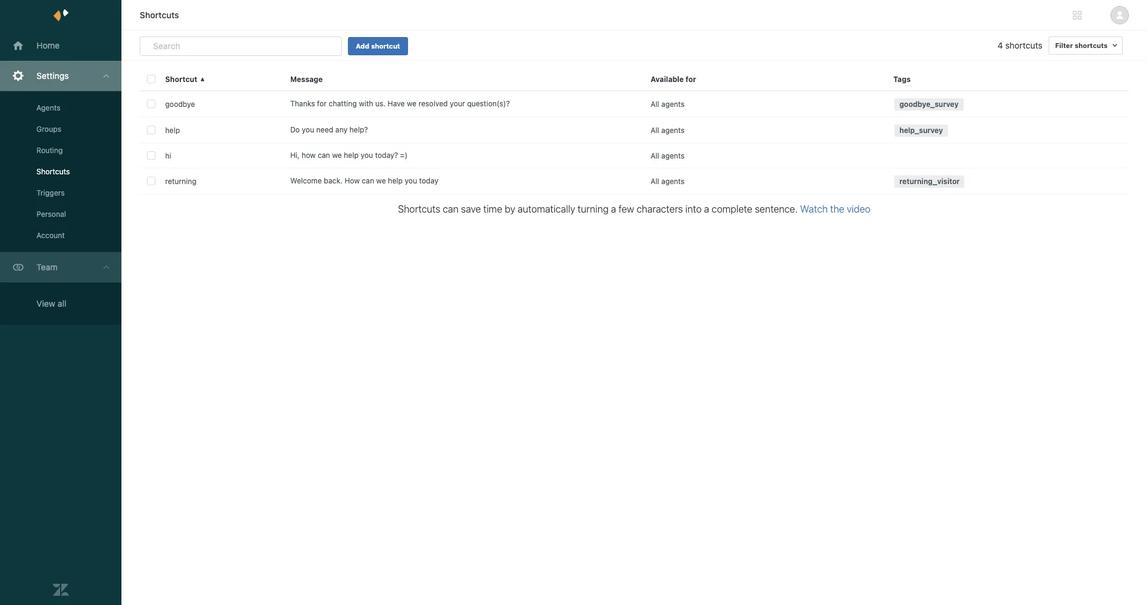 Task type: describe. For each thing, give the bounding box(es) containing it.
4 shortcuts
[[998, 40, 1043, 50]]

available
[[651, 74, 684, 84]]

shortcut
[[371, 42, 400, 50]]

0 horizontal spatial can
[[318, 151, 330, 160]]

save
[[461, 204, 481, 214]]

agents for goodbye_survey
[[662, 99, 685, 108]]

help?
[[350, 125, 368, 134]]

welcome
[[290, 176, 322, 185]]

shortcuts for filter shortcuts
[[1075, 41, 1108, 49]]

sentence.
[[755, 204, 798, 214]]

all agents for goodbye_survey
[[651, 99, 685, 108]]

back.
[[324, 176, 343, 185]]

message column header
[[283, 67, 644, 91]]

2 horizontal spatial can
[[443, 204, 459, 214]]

your
[[450, 99, 465, 108]]

have
[[388, 99, 405, 108]]

4
[[998, 40, 1004, 50]]

2 vertical spatial shortcuts
[[398, 204, 441, 214]]

=)
[[400, 151, 408, 160]]

all agents cell for returning_visitor
[[644, 168, 887, 194]]

row containing shortcut
[[140, 67, 1130, 91]]

question(s)?
[[467, 99, 510, 108]]

video
[[847, 204, 871, 214]]

hi,
[[290, 151, 300, 160]]

view
[[36, 298, 55, 309]]

today
[[419, 176, 439, 185]]

row containing thanks for chatting with us. have we resolved your question(s)?
[[140, 91, 1130, 117]]

complete
[[712, 204, 753, 214]]

all for =)
[[651, 151, 660, 160]]

settings
[[36, 70, 69, 81]]

row containing welcome back. how can we help you today
[[140, 168, 1130, 194]]

add shortcut
[[356, 42, 400, 50]]

characters
[[637, 204, 683, 214]]

watch
[[801, 204, 828, 214]]

hi, how can we help you today? =)
[[290, 151, 408, 160]]

add
[[356, 42, 370, 50]]

turning
[[578, 204, 609, 214]]

the
[[831, 204, 845, 214]]

tags column header
[[887, 67, 1130, 91]]

home
[[36, 40, 60, 50]]

all agents for returning_visitor
[[651, 177, 685, 186]]

view all
[[36, 298, 66, 309]]

0 horizontal spatial help
[[165, 125, 180, 135]]

3 agents from the top
[[662, 151, 685, 160]]

1 a from the left
[[611, 204, 617, 214]]

any
[[336, 125, 348, 134]]

tags
[[894, 74, 911, 84]]

1 vertical spatial can
[[362, 176, 374, 185]]

add shortcut button
[[348, 37, 408, 55]]

by
[[505, 204, 516, 214]]

returning
[[165, 177, 197, 186]]

welcome back. how can we help you today
[[290, 176, 439, 185]]

row containing do you need any help?
[[140, 117, 1130, 143]]

chatting
[[329, 99, 357, 108]]

team
[[36, 262, 58, 272]]

agents for help_survey
[[662, 125, 685, 135]]

3 all agents from the top
[[651, 151, 685, 160]]

available for column header
[[644, 67, 887, 91]]

today?
[[375, 151, 398, 160]]

2 horizontal spatial you
[[405, 176, 417, 185]]

thanks for chatting with us. have we resolved your question(s)?
[[290, 99, 510, 108]]

goodbye
[[165, 99, 195, 108]]

us.
[[376, 99, 386, 108]]

3 all agents cell from the top
[[644, 143, 887, 168]]

1 vertical spatial shortcuts
[[36, 167, 70, 176]]

routing
[[36, 146, 63, 155]]

row containing hi, how can we help you today? =)
[[140, 143, 1130, 168]]

all agents cell for help_survey
[[644, 117, 887, 143]]

personal
[[36, 210, 66, 219]]

2 a from the left
[[705, 204, 710, 214]]



Task type: vqa. For each thing, say whether or not it's contained in the screenshot.
right a
yes



Task type: locate. For each thing, give the bounding box(es) containing it.
all agents cell for goodbye_survey
[[644, 91, 887, 117]]

2 vertical spatial you
[[405, 176, 417, 185]]

we up back.
[[332, 151, 342, 160]]

0 horizontal spatial for
[[317, 99, 327, 108]]

shortcuts
[[140, 10, 179, 20], [36, 167, 70, 176], [398, 204, 441, 214]]

2 vertical spatial we
[[376, 176, 386, 185]]

triggers
[[36, 188, 65, 197]]

0 vertical spatial shortcuts
[[140, 10, 179, 20]]

agents
[[662, 99, 685, 108], [662, 125, 685, 135], [662, 151, 685, 160], [662, 177, 685, 186]]

0 vertical spatial help
[[165, 125, 180, 135]]

3 all from the top
[[651, 151, 660, 160]]

help up how
[[344, 151, 359, 160]]

do you need any help?
[[290, 125, 368, 134]]

into
[[686, 204, 702, 214]]

zendesk products image
[[1074, 11, 1082, 19]]

all for today
[[651, 177, 660, 186]]

2 vertical spatial help
[[388, 176, 403, 185]]

we down today?
[[376, 176, 386, 185]]

do
[[290, 125, 300, 134]]

2 vertical spatial can
[[443, 204, 459, 214]]

we
[[407, 99, 417, 108], [332, 151, 342, 160], [376, 176, 386, 185]]

4 row from the top
[[140, 143, 1130, 168]]

2 agents from the top
[[662, 125, 685, 135]]

for inside column header
[[686, 74, 697, 84]]

0 horizontal spatial a
[[611, 204, 617, 214]]

1 vertical spatial you
[[361, 151, 373, 160]]

returning_visitor
[[900, 177, 960, 186]]

1 all agents cell from the top
[[644, 91, 887, 117]]

for right thanks
[[317, 99, 327, 108]]

you right do
[[302, 125, 314, 134]]

4 all agents cell from the top
[[644, 168, 887, 194]]

help down =)
[[388, 176, 403, 185]]

groups
[[36, 125, 61, 134]]

5 row from the top
[[140, 168, 1130, 194]]

0 vertical spatial can
[[318, 151, 330, 160]]

1 row from the top
[[140, 67, 1130, 91]]

help
[[165, 125, 180, 135], [344, 151, 359, 160], [388, 176, 403, 185]]

filter shortcuts button
[[1049, 36, 1123, 55]]

0 vertical spatial we
[[407, 99, 417, 108]]

0 horizontal spatial shortcuts
[[36, 167, 70, 176]]

can
[[318, 151, 330, 160], [362, 176, 374, 185], [443, 204, 459, 214]]

4 agents from the top
[[662, 177, 685, 186]]

2 horizontal spatial we
[[407, 99, 417, 108]]

1 vertical spatial for
[[317, 99, 327, 108]]

2 all agents from the top
[[651, 125, 685, 135]]

table
[[140, 67, 1139, 605]]

row
[[140, 67, 1130, 91], [140, 91, 1130, 117], [140, 117, 1130, 143], [140, 143, 1130, 168], [140, 168, 1130, 194]]

2 all from the top
[[651, 125, 660, 135]]

filter
[[1056, 41, 1074, 49]]

1 horizontal spatial for
[[686, 74, 697, 84]]

2 horizontal spatial shortcuts
[[398, 204, 441, 214]]

with
[[359, 99, 373, 108]]

1 horizontal spatial shortcuts
[[140, 10, 179, 20]]

1 vertical spatial we
[[332, 151, 342, 160]]

all
[[58, 298, 66, 309]]

Search field
[[153, 41, 320, 52]]

filter shortcuts
[[1056, 41, 1108, 49]]

available for
[[651, 74, 697, 84]]

all
[[651, 99, 660, 108], [651, 125, 660, 135], [651, 151, 660, 160], [651, 177, 660, 186]]

a
[[611, 204, 617, 214], [705, 204, 710, 214]]

0 vertical spatial for
[[686, 74, 697, 84]]

a left few
[[611, 204, 617, 214]]

0 horizontal spatial shortcuts
[[1006, 40, 1043, 50]]

2 all agents cell from the top
[[644, 117, 887, 143]]

agents
[[36, 103, 60, 112]]

shortcuts for 4 shortcuts
[[1006, 40, 1043, 50]]

you left today?
[[361, 151, 373, 160]]

table containing shortcuts can save time by automatically turning a few characters into a complete sentence.
[[140, 67, 1139, 605]]

time
[[484, 204, 503, 214]]

1 horizontal spatial a
[[705, 204, 710, 214]]

4 all from the top
[[651, 177, 660, 186]]

you left today
[[405, 176, 417, 185]]

account
[[36, 231, 65, 240]]

shortcuts
[[1006, 40, 1043, 50], [1075, 41, 1108, 49]]

a right into
[[705, 204, 710, 214]]

help up hi
[[165, 125, 180, 135]]

0 horizontal spatial you
[[302, 125, 314, 134]]

agents for returning_visitor
[[662, 177, 685, 186]]

goodbye_survey
[[900, 100, 959, 109]]

shortcuts right filter
[[1075, 41, 1108, 49]]

4 all agents from the top
[[651, 177, 685, 186]]

3 row from the top
[[140, 117, 1130, 143]]

1 agents from the top
[[662, 99, 685, 108]]

for for available
[[686, 74, 697, 84]]

shortcut
[[165, 74, 197, 84]]

all agents for help_survey
[[651, 125, 685, 135]]

1 horizontal spatial can
[[362, 176, 374, 185]]

hi
[[165, 151, 171, 160]]

cell
[[887, 143, 1130, 168]]

1 vertical spatial help
[[344, 151, 359, 160]]

1 all from the top
[[651, 99, 660, 108]]

shortcuts inside filter shortcuts "button"
[[1075, 41, 1108, 49]]

message
[[290, 74, 323, 84]]

help_survey
[[900, 126, 944, 135]]

0 horizontal spatial we
[[332, 151, 342, 160]]

shortcuts can save time by automatically turning a few characters into a complete sentence. watch the video
[[398, 204, 871, 214]]

1 all agents from the top
[[651, 99, 685, 108]]

shortcuts right the 4
[[1006, 40, 1043, 50]]

for right available
[[686, 74, 697, 84]]

all agents
[[651, 99, 685, 108], [651, 125, 685, 135], [651, 151, 685, 160], [651, 177, 685, 186]]

automatically
[[518, 204, 576, 214]]

2 row from the top
[[140, 91, 1130, 117]]

watch the video link
[[801, 204, 871, 214]]

need
[[316, 125, 334, 134]]

thanks
[[290, 99, 315, 108]]

1 horizontal spatial help
[[344, 151, 359, 160]]

for
[[686, 74, 697, 84], [317, 99, 327, 108]]

how
[[302, 151, 316, 160]]

few
[[619, 204, 635, 214]]

1 horizontal spatial you
[[361, 151, 373, 160]]

how
[[345, 176, 360, 185]]

1 horizontal spatial shortcuts
[[1075, 41, 1108, 49]]

0 vertical spatial you
[[302, 125, 314, 134]]

you
[[302, 125, 314, 134], [361, 151, 373, 160], [405, 176, 417, 185]]

resolved
[[419, 99, 448, 108]]

all for resolved
[[651, 99, 660, 108]]

for for thanks
[[317, 99, 327, 108]]

we right have
[[407, 99, 417, 108]]

1 horizontal spatial we
[[376, 176, 386, 185]]

2 horizontal spatial help
[[388, 176, 403, 185]]

all agents cell
[[644, 91, 887, 117], [644, 117, 887, 143], [644, 143, 887, 168], [644, 168, 887, 194]]

shortcut column header
[[158, 67, 283, 91]]



